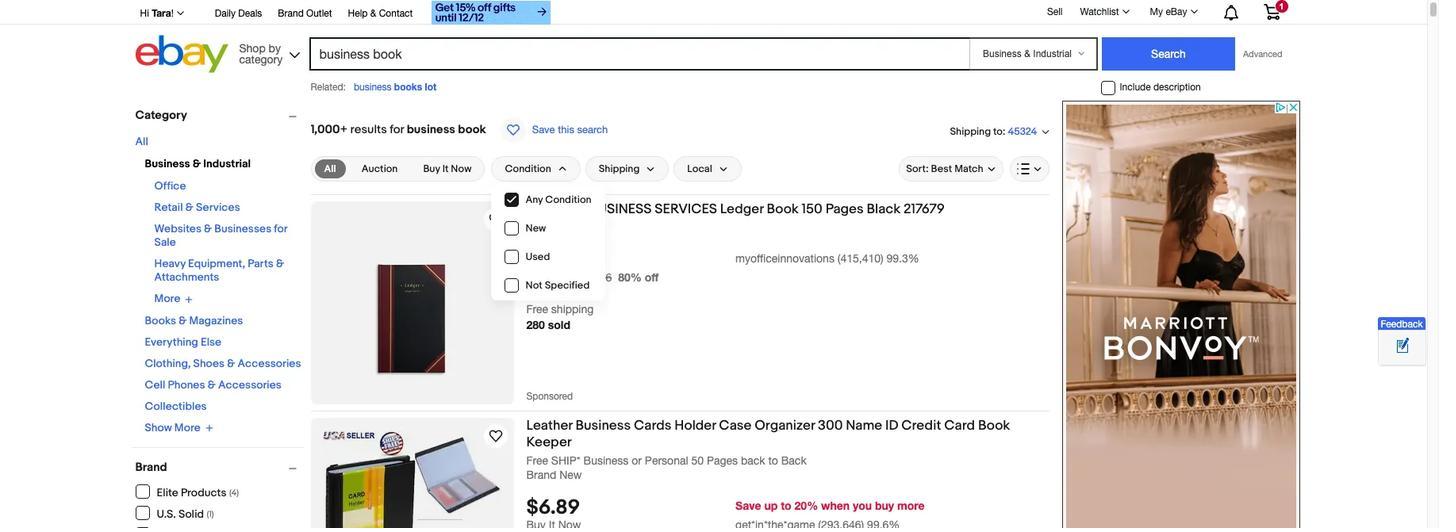 Task type: describe. For each thing, give the bounding box(es) containing it.
list
[[526, 271, 544, 284]]

products
[[181, 486, 226, 499]]

used
[[526, 251, 550, 263]]

leather
[[526, 418, 573, 434]]

back
[[781, 455, 807, 467]]

books & magazines link
[[145, 314, 243, 327]]

business inside related: business books lot
[[354, 82, 392, 93]]

ship*
[[551, 455, 580, 467]]

sell link
[[1040, 6, 1070, 17]]

to inside shipping to : 45324
[[993, 125, 1003, 138]]

hitouch business services ledger book 150 pages black 217679 heading
[[526, 202, 945, 217]]

attachments
[[154, 271, 219, 284]]

2 vertical spatial business
[[584, 455, 629, 467]]

advertisement region
[[1062, 101, 1300, 528]]

outlet
[[306, 8, 332, 19]]

include
[[1120, 82, 1151, 93]]

services
[[655, 202, 717, 217]]

Search for anything text field
[[311, 39, 966, 69]]

leather business cards holder case organizer 300 name id credit card book keeper free ship*  business or personal 50 pages back to back brand new
[[526, 418, 1010, 482]]

category
[[239, 53, 283, 65]]

advanced link
[[1235, 38, 1290, 70]]

brand inside leather business cards holder case organizer 300 name id credit card book keeper free ship*  business or personal 50 pages back to back brand new
[[526, 469, 556, 482]]

books
[[145, 314, 176, 327]]

watch leather business cards holder case organizer 300 name id credit card book keeper image
[[486, 427, 505, 446]]

& right parts
[[276, 257, 284, 271]]

sort: best match button
[[899, 156, 1003, 182]]

& left 'industrial'
[[193, 157, 201, 171]]

hi tara !
[[140, 7, 174, 19]]

1 link
[[1254, 0, 1290, 23]]

related: business books lot
[[311, 81, 437, 93]]

daily deals
[[215, 8, 262, 19]]

free inside the myofficeinnovations (415,410) 99.3% list price: $74.86 80% off buy it now free shipping 280 sold
[[526, 303, 548, 316]]

300
[[818, 418, 843, 434]]

tara
[[152, 7, 171, 19]]

main content containing $15.31
[[311, 101, 1049, 528]]

you
[[853, 499, 872, 513]]

organizer
[[755, 418, 815, 434]]

1 horizontal spatial for
[[390, 122, 404, 137]]

for inside office retail & services websites & businesses for sale heavy equipment, parts & attachments
[[274, 222, 287, 236]]

office
[[154, 179, 186, 193]]

0 vertical spatial more
[[154, 292, 180, 306]]

& inside 'account' navigation
[[370, 8, 376, 19]]

1,000 + results for business book
[[311, 122, 486, 137]]

1 horizontal spatial to
[[781, 499, 792, 513]]

hi
[[140, 8, 149, 19]]

cards
[[634, 418, 672, 434]]

0 vertical spatial business
[[145, 157, 190, 171]]

parts
[[248, 257, 274, 271]]

book
[[458, 122, 486, 137]]

condition inside dropdown button
[[505, 163, 551, 175]]

brand outlet
[[278, 8, 332, 19]]

id
[[885, 418, 898, 434]]

20%
[[795, 499, 818, 513]]

shop
[[239, 42, 266, 54]]

off
[[645, 271, 659, 284]]

$15.31
[[526, 248, 582, 273]]

back
[[741, 455, 765, 467]]

80%
[[618, 271, 642, 284]]

retail
[[154, 201, 183, 214]]

holder
[[675, 418, 716, 434]]

shipping
[[551, 303, 594, 316]]

brand up elite
[[135, 460, 167, 475]]

99.3%
[[887, 252, 919, 265]]

50
[[691, 455, 704, 467]]

sold
[[548, 318, 570, 332]]

listing options selector. list view selected. image
[[1017, 163, 1042, 175]]

sale
[[154, 236, 176, 249]]

!
[[171, 8, 174, 19]]

it inside the buy it now link
[[442, 163, 449, 175]]

daily deals link
[[215, 6, 262, 23]]

contact
[[379, 8, 413, 19]]

shop by category banner
[[131, 0, 1292, 77]]

pages inside leather business cards holder case organizer 300 name id credit card book keeper free ship*  business or personal 50 pages back to back brand new
[[707, 455, 738, 467]]

phones
[[168, 378, 205, 392]]

magazines
[[189, 314, 243, 327]]

deals
[[238, 8, 262, 19]]

new inside hitouch business services ledger book 150 pages black 217679 brand new
[[560, 221, 582, 234]]

45324
[[1008, 126, 1037, 138]]

save this search
[[532, 124, 608, 136]]

retail & services link
[[154, 201, 240, 214]]

save this search button
[[496, 117, 613, 144]]

sell
[[1047, 6, 1063, 17]]

pages inside hitouch business services ledger book 150 pages black 217679 brand new
[[826, 202, 864, 217]]

save for save up to 20% when you buy more
[[736, 499, 761, 513]]

watchlist
[[1080, 6, 1119, 17]]

black
[[867, 202, 901, 217]]

used link
[[492, 243, 604, 271]]

0 horizontal spatial all link
[[135, 135, 148, 148]]

new inside leather business cards holder case organizer 300 name id credit card book keeper free ship*  business or personal 50 pages back to back brand new
[[560, 469, 582, 482]]

it inside the myofficeinnovations (415,410) 99.3% list price: $74.86 80% off buy it now free shipping 280 sold
[[549, 287, 555, 300]]

watch hitouch business services ledger book 150 pages black 217679 image
[[486, 210, 505, 229]]

websites & businesses for sale link
[[154, 222, 287, 249]]

shop by category button
[[232, 35, 303, 69]]

1 horizontal spatial all link
[[315, 159, 346, 179]]

office link
[[154, 179, 186, 193]]

(4)
[[229, 488, 239, 498]]

now inside the myofficeinnovations (415,410) 99.3% list price: $74.86 80% off buy it now free shipping 280 sold
[[558, 287, 581, 300]]

shipping for shipping to : 45324
[[950, 125, 991, 138]]

businesses
[[214, 222, 271, 236]]

price:
[[547, 271, 575, 284]]

1,000
[[311, 122, 340, 137]]

help & contact link
[[348, 6, 413, 23]]

shoes
[[193, 357, 225, 370]]

category
[[135, 108, 187, 123]]

1 vertical spatial business
[[407, 122, 455, 137]]

business & industrial
[[145, 157, 251, 171]]

217679
[[904, 202, 945, 217]]

shipping button
[[585, 156, 669, 182]]

condition inside "link"
[[545, 194, 592, 206]]

results
[[350, 122, 387, 137]]

hitouch business services ledger book 150 pages black 217679 image
[[323, 214, 501, 392]]

business
[[589, 202, 652, 217]]

save for save this search
[[532, 124, 555, 136]]

free inside leather business cards holder case organizer 300 name id credit card book keeper free ship*  business or personal 50 pages back to back brand new
[[526, 455, 548, 467]]

clothing,
[[145, 357, 191, 370]]

book inside leather business cards holder case organizer 300 name id credit card book keeper free ship*  business or personal 50 pages back to back brand new
[[978, 418, 1010, 434]]



Task type: locate. For each thing, give the bounding box(es) containing it.
hitouch business services ledger book 150 pages black 217679 link
[[526, 202, 1049, 221]]

all down 1,000
[[324, 163, 336, 175]]

1 horizontal spatial buy
[[526, 287, 546, 300]]

everything else link
[[145, 335, 221, 349]]

0 vertical spatial condition
[[505, 163, 551, 175]]

business left cards
[[576, 418, 631, 434]]

my
[[1150, 6, 1163, 17]]

new
[[560, 221, 582, 234], [526, 222, 546, 235], [560, 469, 582, 482]]

+
[[340, 122, 348, 137]]

name
[[846, 418, 882, 434]]

when
[[821, 499, 850, 513]]

my ebay link
[[1141, 2, 1205, 21]]

280
[[526, 318, 545, 332]]

leather business cards holder case organizer 300 name id credit card book keeper image
[[323, 430, 501, 528]]

hitouch business services ledger book 150 pages black 217679 brand new
[[526, 202, 945, 234]]

business up office
[[145, 157, 190, 171]]

1 horizontal spatial save
[[736, 499, 761, 513]]

1 vertical spatial book
[[978, 418, 1010, 434]]

it down 'price:'
[[549, 287, 555, 300]]

0 vertical spatial buy
[[423, 163, 440, 175]]

0 vertical spatial pages
[[826, 202, 864, 217]]

show more
[[145, 421, 201, 435]]

local button
[[674, 156, 742, 182]]

save up to 20% when you buy more
[[736, 499, 925, 513]]

buy it now link
[[414, 159, 481, 179]]

books
[[394, 81, 422, 93]]

condition button
[[491, 156, 581, 182]]

help & contact
[[348, 8, 413, 19]]

2 vertical spatial to
[[781, 499, 792, 513]]

save
[[532, 124, 555, 136], [736, 499, 761, 513]]

0 vertical spatial all
[[135, 135, 148, 148]]

1 horizontal spatial business
[[407, 122, 455, 137]]

& up everything else link
[[179, 314, 187, 327]]

any condition
[[526, 194, 592, 206]]

brand inside 'account' navigation
[[278, 8, 304, 19]]

more up books
[[154, 292, 180, 306]]

not
[[526, 279, 543, 292]]

1 vertical spatial for
[[274, 222, 287, 236]]

heavy equipment, parts & attachments link
[[154, 257, 284, 284]]

ledger
[[720, 202, 764, 217]]

0 horizontal spatial business
[[354, 82, 392, 93]]

1 vertical spatial all link
[[315, 159, 346, 179]]

auction link
[[352, 159, 407, 179]]

sort:
[[906, 163, 929, 175]]

none submit inside shop by category banner
[[1102, 37, 1235, 71]]

to right 'back'
[[768, 455, 778, 467]]

0 vertical spatial business
[[354, 82, 392, 93]]

now
[[451, 163, 472, 175], [558, 287, 581, 300]]

shipping inside dropdown button
[[599, 163, 640, 175]]

for right results
[[390, 122, 404, 137]]

1 vertical spatial now
[[558, 287, 581, 300]]

free down keeper
[[526, 455, 548, 467]]

1 horizontal spatial shipping
[[950, 125, 991, 138]]

account navigation
[[131, 0, 1292, 27]]

more down collectibles link
[[174, 421, 201, 435]]

else
[[201, 335, 221, 349]]

feedback
[[1381, 319, 1423, 330]]

1 horizontal spatial book
[[978, 418, 1010, 434]]

save left the this
[[532, 124, 555, 136]]

shipping left :
[[950, 125, 991, 138]]

any condition link
[[492, 186, 604, 214]]

clothing, shoes & accessories link
[[145, 357, 301, 370]]

to right up
[[781, 499, 792, 513]]

1 horizontal spatial pages
[[826, 202, 864, 217]]

1 horizontal spatial now
[[558, 287, 581, 300]]

0 horizontal spatial book
[[767, 202, 799, 217]]

not specified
[[526, 279, 590, 292]]

all link down category
[[135, 135, 148, 148]]

free up '280'
[[526, 303, 548, 316]]

local
[[687, 163, 712, 175]]

0 horizontal spatial for
[[274, 222, 287, 236]]

ebay
[[1166, 6, 1187, 17]]

leather business cards holder case organizer 300 name id credit card book keeper heading
[[526, 418, 1010, 451]]

get an extra 15% off image
[[432, 1, 551, 25]]

brand down ship*
[[526, 469, 556, 482]]

0 vertical spatial all link
[[135, 135, 148, 148]]

pages right 50
[[707, 455, 738, 467]]

0 horizontal spatial pages
[[707, 455, 738, 467]]

buy inside the myofficeinnovations (415,410) 99.3% list price: $74.86 80% off buy it now free shipping 280 sold
[[526, 287, 546, 300]]

everything
[[145, 335, 198, 349]]

& down "shoes"
[[208, 378, 216, 392]]

pages right the 150
[[826, 202, 864, 217]]

1 vertical spatial accessories
[[218, 378, 281, 392]]

1 vertical spatial free
[[526, 455, 548, 467]]

All selected text field
[[324, 162, 336, 176]]

1 vertical spatial it
[[549, 287, 555, 300]]

0 horizontal spatial buy
[[423, 163, 440, 175]]

0 vertical spatial it
[[442, 163, 449, 175]]

keeper
[[526, 435, 572, 451]]

by
[[269, 42, 281, 54]]

office retail & services websites & businesses for sale heavy equipment, parts & attachments
[[154, 179, 287, 284]]

accessories
[[238, 357, 301, 370], [218, 378, 281, 392]]

myofficeinnovations
[[736, 252, 835, 265]]

include description
[[1120, 82, 1201, 93]]

0 horizontal spatial all
[[135, 135, 148, 148]]

& right "help"
[[370, 8, 376, 19]]

any
[[526, 194, 543, 206]]

lot
[[425, 81, 437, 93]]

0 vertical spatial for
[[390, 122, 404, 137]]

all down category
[[135, 135, 148, 148]]

accessories down clothing, shoes & accessories link
[[218, 378, 281, 392]]

1 vertical spatial more
[[174, 421, 201, 435]]

brand inside hitouch business services ledger book 150 pages black 217679 brand new
[[526, 221, 556, 234]]

save left up
[[736, 499, 761, 513]]

credit
[[902, 418, 941, 434]]

all link
[[135, 135, 148, 148], [315, 159, 346, 179]]

0 vertical spatial free
[[526, 303, 548, 316]]

& right retail
[[185, 201, 194, 214]]

free
[[526, 303, 548, 316], [526, 455, 548, 467]]

1 vertical spatial save
[[736, 499, 761, 513]]

now up the shipping
[[558, 287, 581, 300]]

1 vertical spatial condition
[[545, 194, 592, 206]]

shipping inside shipping to : 45324
[[950, 125, 991, 138]]

150
[[802, 202, 823, 217]]

equipment,
[[188, 257, 245, 271]]

new link
[[492, 214, 604, 243]]

condition
[[505, 163, 551, 175], [545, 194, 592, 206]]

& down services
[[204, 222, 212, 236]]

1 vertical spatial business
[[576, 418, 631, 434]]

2 free from the top
[[526, 455, 548, 467]]

buy
[[875, 499, 894, 513]]

business left or
[[584, 455, 629, 467]]

2 horizontal spatial to
[[993, 125, 1003, 138]]

all link down 1,000
[[315, 159, 346, 179]]

brand left outlet on the left top
[[278, 8, 304, 19]]

1 vertical spatial shipping
[[599, 163, 640, 175]]

buy down 1,000 + results for business book
[[423, 163, 440, 175]]

watchlist link
[[1071, 2, 1137, 21]]

book left the 150
[[767, 202, 799, 217]]

daily
[[215, 8, 236, 19]]

pages
[[826, 202, 864, 217], [707, 455, 738, 467]]

books & magazines everything else clothing, shoes & accessories cell phones & accessories collectibles
[[145, 314, 301, 413]]

condition right any
[[545, 194, 592, 206]]

specified
[[545, 279, 590, 292]]

shipping for shipping
[[599, 163, 640, 175]]

condition up any
[[505, 163, 551, 175]]

1 free from the top
[[526, 303, 548, 316]]

1 vertical spatial buy
[[526, 287, 546, 300]]

$74.86
[[578, 271, 612, 284]]

main content
[[311, 101, 1049, 528]]

:
[[1003, 125, 1006, 138]]

brand down hitouch
[[526, 221, 556, 234]]

(415,410)
[[838, 252, 884, 265]]

book right card
[[978, 418, 1010, 434]]

1 vertical spatial pages
[[707, 455, 738, 467]]

buy down list
[[526, 287, 546, 300]]

business left book
[[407, 122, 455, 137]]

0 vertical spatial to
[[993, 125, 1003, 138]]

auction
[[362, 163, 398, 175]]

0 vertical spatial shipping
[[950, 125, 991, 138]]

0 horizontal spatial to
[[768, 455, 778, 467]]

cell phones & accessories link
[[145, 378, 281, 392]]

industrial
[[203, 157, 251, 171]]

0 vertical spatial save
[[532, 124, 555, 136]]

shipping up business
[[599, 163, 640, 175]]

hitouch
[[526, 202, 586, 217]]

u.s.
[[157, 507, 176, 521]]

show
[[145, 421, 172, 435]]

u.s. solid (1)
[[157, 507, 214, 521]]

0 horizontal spatial save
[[532, 124, 555, 136]]

business left books
[[354, 82, 392, 93]]

book
[[767, 202, 799, 217], [978, 418, 1010, 434]]

accessories up cell phones & accessories "link"
[[238, 357, 301, 370]]

business
[[145, 157, 190, 171], [576, 418, 631, 434], [584, 455, 629, 467]]

personal
[[645, 455, 688, 467]]

buy it now
[[423, 163, 472, 175]]

1 horizontal spatial it
[[549, 287, 555, 300]]

1 vertical spatial all
[[324, 163, 336, 175]]

leather business cards holder case organizer 300 name id credit card book keeper link
[[526, 418, 1049, 454]]

brand outlet link
[[278, 6, 332, 23]]

& right "shoes"
[[227, 357, 235, 370]]

0 horizontal spatial shipping
[[599, 163, 640, 175]]

heavy
[[154, 257, 186, 271]]

brand button
[[135, 460, 303, 475]]

collectibles
[[145, 399, 207, 413]]

more button
[[154, 292, 193, 306]]

myofficeinnovations (415,410) 99.3% list price: $74.86 80% off buy it now free shipping 280 sold
[[526, 252, 919, 332]]

0 horizontal spatial it
[[442, 163, 449, 175]]

show more button
[[145, 421, 213, 435]]

to inside leather business cards holder case organizer 300 name id credit card book keeper free ship*  business or personal 50 pages back to back brand new
[[768, 455, 778, 467]]

0 vertical spatial book
[[767, 202, 799, 217]]

0 vertical spatial accessories
[[238, 357, 301, 370]]

related:
[[311, 82, 346, 93]]

book inside hitouch business services ledger book 150 pages black 217679 brand new
[[767, 202, 799, 217]]

match
[[955, 163, 983, 175]]

0 vertical spatial now
[[451, 163, 472, 175]]

save inside save this search button
[[532, 124, 555, 136]]

it down 1,000 + results for business book
[[442, 163, 449, 175]]

to left 45324
[[993, 125, 1003, 138]]

now down book
[[451, 163, 472, 175]]

for right businesses
[[274, 222, 287, 236]]

1 horizontal spatial all
[[324, 163, 336, 175]]

None submit
[[1102, 37, 1235, 71]]

1 vertical spatial to
[[768, 455, 778, 467]]

0 horizontal spatial now
[[451, 163, 472, 175]]



Task type: vqa. For each thing, say whether or not it's contained in the screenshot.
the top like
no



